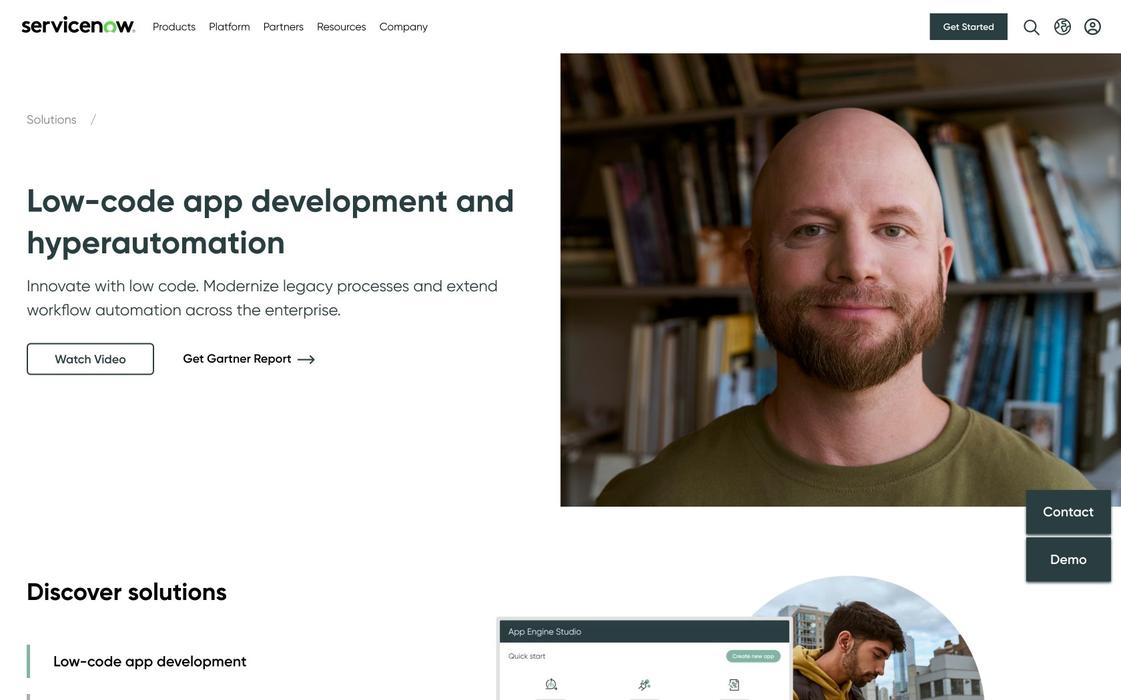 Task type: describe. For each thing, give the bounding box(es) containing it.
servicenow image
[[20, 16, 137, 33]]

select your country image
[[1055, 18, 1071, 35]]



Task type: vqa. For each thing, say whether or not it's contained in the screenshot.
ServiceNow IMAGE
yes



Task type: locate. For each thing, give the bounding box(es) containing it.
go to servicenow account image
[[1085, 18, 1101, 35]]



